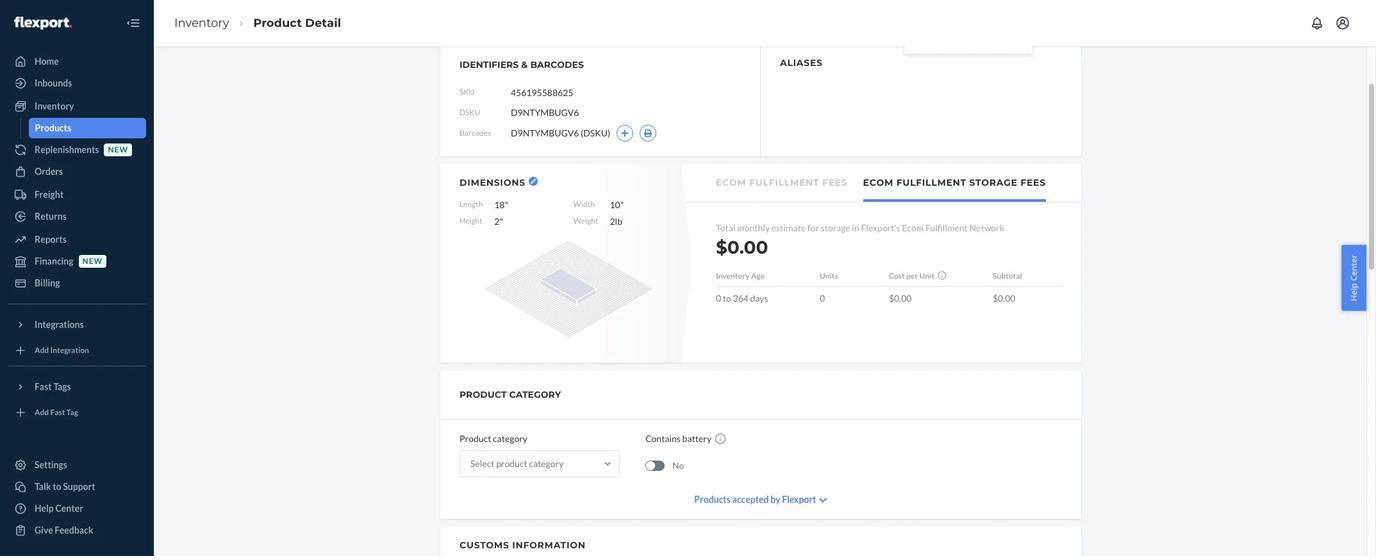Task type: describe. For each thing, give the bounding box(es) containing it.
add integration link
[[8, 340, 146, 361]]

home
[[35, 56, 59, 67]]

accepted
[[732, 494, 769, 505]]

print image
[[644, 129, 653, 137]]

364
[[733, 293, 749, 304]]

ecom fulfillment storage fees
[[863, 177, 1046, 188]]

fulfillment for storage
[[897, 177, 967, 188]]

talk to support button
[[8, 477, 146, 497]]

by
[[771, 494, 780, 505]]

settings link
[[8, 455, 146, 476]]

product detail link
[[253, 16, 341, 30]]

storage
[[821, 222, 850, 233]]

close navigation image
[[126, 15, 141, 31]]

0 horizontal spatial inventory link
[[8, 96, 146, 117]]

age
[[751, 271, 765, 281]]

add fast tag link
[[8, 403, 146, 423]]

integration
[[50, 346, 89, 355]]

product for product detail
[[253, 16, 302, 30]]

2 vertical spatial inventory
[[716, 271, 750, 281]]

product detail
[[253, 16, 341, 30]]

estimate
[[772, 222, 806, 233]]

returns
[[35, 211, 67, 222]]

2 lb
[[610, 216, 622, 227]]

battery
[[682, 433, 712, 444]]

plus image
[[621, 129, 629, 137]]

open notifications image
[[1310, 15, 1325, 31]]

identifiers & barcodes
[[460, 59, 584, 71]]

product category
[[460, 389, 561, 401]]

contains battery
[[645, 433, 712, 444]]

for
[[808, 222, 819, 233]]

products for products
[[35, 122, 71, 133]]

dimensions
[[460, 177, 526, 188]]

add for add integration
[[35, 346, 49, 355]]

aliases
[[780, 57, 823, 69]]

0 for 0
[[820, 293, 825, 304]]

2 for lb
[[610, 216, 615, 227]]

inbounds
[[35, 78, 72, 88]]

ecom for ecom fulfillment storage fees
[[863, 177, 894, 188]]

fees inside tab
[[1021, 177, 1046, 188]]

inventory age
[[716, 271, 765, 281]]

&
[[521, 59, 528, 71]]

fast inside "link"
[[50, 408, 65, 418]]

product
[[460, 389, 507, 401]]

1 vertical spatial help center
[[35, 503, 83, 514]]

$0.00 inside total monthly estimate for storage in flexport's ecom fulfillment network $0.00
[[716, 237, 768, 258]]

days
[[750, 293, 768, 304]]

10 " height
[[460, 199, 624, 226]]

tag
[[66, 408, 78, 418]]

support
[[63, 481, 95, 492]]

monthly
[[737, 222, 770, 233]]

fulfillment for fees
[[749, 177, 819, 188]]

inventory inside breadcrumbs navigation
[[174, 16, 229, 30]]

width
[[574, 199, 595, 209]]

category
[[509, 389, 561, 401]]

network
[[970, 222, 1005, 233]]

tags
[[53, 381, 71, 392]]

help center link
[[8, 499, 146, 519]]

orders link
[[8, 162, 146, 182]]

height
[[460, 216, 482, 226]]

fast inside dropdown button
[[35, 381, 52, 392]]

18
[[494, 199, 505, 210]]

product category
[[460, 433, 528, 444]]

select
[[470, 458, 494, 469]]

billing link
[[8, 273, 146, 294]]

fast tags button
[[8, 377, 146, 397]]

weight
[[574, 216, 598, 226]]

subtotal
[[993, 271, 1022, 281]]

orders
[[35, 166, 63, 177]]

total monthly estimate for storage in flexport's ecom fulfillment network $0.00
[[716, 222, 1005, 258]]

identifiers
[[460, 59, 519, 71]]

no
[[672, 460, 684, 471]]

" for 18 "
[[505, 199, 508, 210]]

integrations
[[35, 319, 84, 330]]

freight
[[35, 189, 63, 200]]

ecom inside total monthly estimate for storage in flexport's ecom fulfillment network $0.00
[[902, 222, 924, 233]]

freight link
[[8, 185, 146, 205]]

products accepted by flexport
[[694, 494, 816, 505]]

give feedback
[[35, 525, 93, 536]]

inbounds link
[[8, 73, 146, 94]]

0 horizontal spatial category
[[493, 433, 528, 444]]

flexport logo image
[[14, 16, 72, 29]]

add integration
[[35, 346, 89, 355]]

total
[[716, 222, 736, 233]]

d9ntymbugv6 (dsku)
[[511, 128, 610, 138]]

unit
[[920, 271, 935, 281]]

" for 10 " height
[[620, 199, 624, 210]]

talk
[[35, 481, 51, 492]]

d9ntymbugv6 for d9ntymbugv6
[[511, 107, 579, 118]]

storage
[[970, 177, 1018, 188]]

lb
[[615, 216, 622, 227]]

0 to 364 days
[[716, 293, 768, 304]]

18 "
[[494, 199, 508, 210]]

1 vertical spatial help
[[35, 503, 54, 514]]



Task type: locate. For each thing, give the bounding box(es) containing it.
fulfillment inside total monthly estimate for storage in flexport's ecom fulfillment network $0.00
[[926, 222, 968, 233]]

reports link
[[8, 229, 146, 250]]

$0.00 down subtotal
[[993, 293, 1016, 304]]

d9ntymbugv6 up d9ntymbugv6 (dsku)
[[511, 107, 579, 118]]

0 horizontal spatial products
[[35, 122, 71, 133]]

per
[[906, 271, 918, 281]]

1 horizontal spatial 2
[[610, 216, 615, 227]]

0 vertical spatial to
[[723, 293, 731, 304]]

open account menu image
[[1335, 15, 1351, 31]]

2 add from the top
[[35, 408, 49, 418]]

1 horizontal spatial fees
[[1021, 177, 1046, 188]]

barcodes
[[530, 59, 584, 71]]

add left integration
[[35, 346, 49, 355]]

ecom inside tab
[[863, 177, 894, 188]]

contains
[[645, 433, 681, 444]]

0 vertical spatial inventory link
[[174, 16, 229, 30]]

1 horizontal spatial 0
[[820, 293, 825, 304]]

breadcrumbs navigation
[[164, 4, 351, 42]]

0 vertical spatial center
[[1348, 255, 1360, 281]]

2 down 18
[[494, 216, 500, 227]]

1 horizontal spatial to
[[723, 293, 731, 304]]

fees
[[822, 177, 848, 188], [1021, 177, 1046, 188]]

0 down units
[[820, 293, 825, 304]]

0 horizontal spatial help
[[35, 503, 54, 514]]

ecom inside tab
[[716, 177, 746, 188]]

" for 2 "
[[500, 216, 503, 227]]

0 horizontal spatial 2
[[494, 216, 500, 227]]

2 0 from the left
[[820, 293, 825, 304]]

product for product category
[[460, 433, 491, 444]]

category up product
[[493, 433, 528, 444]]

2 down 10
[[610, 216, 615, 227]]

inventory link
[[174, 16, 229, 30], [8, 96, 146, 117]]

2
[[494, 216, 500, 227], [610, 216, 615, 227]]

1 horizontal spatial "
[[505, 199, 508, 210]]

0 vertical spatial inventory
[[174, 16, 229, 30]]

ecom right flexport's
[[902, 222, 924, 233]]

ecom fulfillment fees tab
[[716, 164, 848, 199]]

0 horizontal spatial to
[[53, 481, 61, 492]]

0 horizontal spatial 0
[[716, 293, 721, 304]]

product up select
[[460, 433, 491, 444]]

1 fees from the left
[[822, 177, 848, 188]]

1 vertical spatial d9ntymbugv6
[[511, 128, 579, 138]]

product
[[496, 458, 527, 469]]

add fast tag
[[35, 408, 78, 418]]

2 "
[[494, 216, 503, 227]]

fulfillment inside tab
[[749, 177, 819, 188]]

1 horizontal spatial products
[[694, 494, 731, 505]]

0 vertical spatial new
[[108, 145, 128, 155]]

1 vertical spatial add
[[35, 408, 49, 418]]

1 vertical spatial inventory
[[35, 101, 74, 112]]

2 for "
[[494, 216, 500, 227]]

products for products accepted by flexport
[[694, 494, 731, 505]]

$0.00 down monthly
[[716, 237, 768, 258]]

dsku
[[460, 108, 480, 118]]

product inside breadcrumbs navigation
[[253, 16, 302, 30]]

1 add from the top
[[35, 346, 49, 355]]

0 horizontal spatial product
[[253, 16, 302, 30]]

$0.00
[[716, 237, 768, 258], [889, 293, 912, 304], [993, 293, 1016, 304]]

flexport's
[[861, 222, 900, 233]]

1 d9ntymbugv6 from the top
[[511, 107, 579, 118]]

cost per unit
[[889, 271, 935, 281]]

inventory link inside breadcrumbs navigation
[[174, 16, 229, 30]]

1 horizontal spatial inventory link
[[174, 16, 229, 30]]

new for replenishments
[[108, 145, 128, 155]]

1 horizontal spatial product
[[460, 433, 491, 444]]

0 horizontal spatial center
[[55, 503, 83, 514]]

fulfillment left storage
[[897, 177, 967, 188]]

1 vertical spatial inventory link
[[8, 96, 146, 117]]

fees inside tab
[[822, 177, 848, 188]]

0 vertical spatial category
[[493, 433, 528, 444]]

help center button
[[1342, 245, 1367, 311]]

1 vertical spatial product
[[460, 433, 491, 444]]

new for financing
[[82, 257, 103, 266]]

add
[[35, 346, 49, 355], [35, 408, 49, 418]]

0
[[716, 293, 721, 304], [820, 293, 825, 304]]

1 horizontal spatial new
[[108, 145, 128, 155]]

select product category
[[470, 458, 564, 469]]

1 2 from the left
[[494, 216, 500, 227]]

0 horizontal spatial help center
[[35, 503, 83, 514]]

" up lb
[[620, 199, 624, 210]]

home link
[[8, 51, 146, 72]]

d9ntymbugv6 for d9ntymbugv6 (dsku)
[[511, 128, 579, 138]]

1 horizontal spatial ecom
[[863, 177, 894, 188]]

fees right storage
[[1021, 177, 1046, 188]]

financing
[[35, 256, 73, 267]]

ecom fulfillment fees
[[716, 177, 848, 188]]

2 horizontal spatial "
[[620, 199, 624, 210]]

1 horizontal spatial help center
[[1348, 255, 1360, 301]]

give feedback button
[[8, 520, 146, 541]]

add for add fast tag
[[35, 408, 49, 418]]

1 horizontal spatial help
[[1348, 283, 1360, 301]]

d9ntymbugv6
[[511, 107, 579, 118], [511, 128, 579, 138]]

1 vertical spatial center
[[55, 503, 83, 514]]

2 fees from the left
[[1021, 177, 1046, 188]]

1 0 from the left
[[716, 293, 721, 304]]

0 horizontal spatial "
[[500, 216, 503, 227]]

ecom up flexport's
[[863, 177, 894, 188]]

1 vertical spatial fast
[[50, 408, 65, 418]]

settings
[[35, 460, 67, 470]]

0 vertical spatial product
[[253, 16, 302, 30]]

customs
[[460, 540, 509, 551]]

0 vertical spatial help
[[1348, 283, 1360, 301]]

" inside the 10 " height
[[620, 199, 624, 210]]

chevron down image
[[819, 496, 827, 505]]

length
[[460, 199, 483, 209]]

0 horizontal spatial inventory
[[35, 101, 74, 112]]

0 horizontal spatial ecom
[[716, 177, 746, 188]]

0 vertical spatial help center
[[1348, 255, 1360, 301]]

0 vertical spatial products
[[35, 122, 71, 133]]

help center
[[1348, 255, 1360, 301], [35, 503, 83, 514]]

0 vertical spatial d9ntymbugv6
[[511, 107, 579, 118]]

fulfillment inside tab
[[897, 177, 967, 188]]

in
[[852, 222, 859, 233]]

ecom up total
[[716, 177, 746, 188]]

help center inside button
[[1348, 255, 1360, 301]]

"
[[505, 199, 508, 210], [620, 199, 624, 210], [500, 216, 503, 227]]

" down dimensions
[[505, 199, 508, 210]]

units
[[820, 271, 838, 281]]

ecom fulfillment storage fees tab
[[863, 164, 1046, 202]]

replenishments
[[35, 144, 99, 155]]

0 left 364 on the right bottom of the page
[[716, 293, 721, 304]]

to inside button
[[53, 481, 61, 492]]

(dsku)
[[581, 128, 610, 138]]

fast left "tags"
[[35, 381, 52, 392]]

tab list
[[685, 164, 1081, 203]]

fees up storage
[[822, 177, 848, 188]]

1 vertical spatial category
[[529, 458, 564, 469]]

2 horizontal spatial ecom
[[902, 222, 924, 233]]

products link
[[29, 118, 146, 138]]

information
[[512, 540, 586, 551]]

2 2 from the left
[[610, 216, 615, 227]]

add inside "link"
[[35, 408, 49, 418]]

sku
[[460, 87, 475, 97]]

0 for 0 to 364 days
[[716, 293, 721, 304]]

$0.00 down "cost"
[[889, 293, 912, 304]]

0 vertical spatial fast
[[35, 381, 52, 392]]

new down products link
[[108, 145, 128, 155]]

cost
[[889, 271, 905, 281]]

help
[[1348, 283, 1360, 301], [35, 503, 54, 514]]

pencil alt image
[[531, 179, 536, 184]]

flexport
[[782, 494, 816, 505]]

2 horizontal spatial $0.00
[[993, 293, 1016, 304]]

fulfillment up estimate
[[749, 177, 819, 188]]

reports
[[35, 234, 67, 245]]

ecom for ecom fulfillment fees
[[716, 177, 746, 188]]

customs information
[[460, 540, 586, 551]]

d9ntymbugv6 up 'pencil alt' icon
[[511, 128, 579, 138]]

tab list containing ecom fulfillment fees
[[685, 164, 1081, 203]]

to for talk
[[53, 481, 61, 492]]

new down "reports" link
[[82, 257, 103, 266]]

add down fast tags at the left of page
[[35, 408, 49, 418]]

1 horizontal spatial center
[[1348, 255, 1360, 281]]

1 horizontal spatial $0.00
[[889, 293, 912, 304]]

detail
[[305, 16, 341, 30]]

to for 0
[[723, 293, 731, 304]]

1 horizontal spatial category
[[529, 458, 564, 469]]

0 horizontal spatial fees
[[822, 177, 848, 188]]

to left 364 on the right bottom of the page
[[723, 293, 731, 304]]

to
[[723, 293, 731, 304], [53, 481, 61, 492]]

2 horizontal spatial inventory
[[716, 271, 750, 281]]

feedback
[[55, 525, 93, 536]]

product left detail
[[253, 16, 302, 30]]

0 horizontal spatial new
[[82, 257, 103, 266]]

fulfillment left network
[[926, 222, 968, 233]]

1 vertical spatial products
[[694, 494, 731, 505]]

0 vertical spatial add
[[35, 346, 49, 355]]

2 d9ntymbugv6 from the top
[[511, 128, 579, 138]]

None text field
[[511, 80, 606, 104]]

fast left tag
[[50, 408, 65, 418]]

barcodes
[[460, 128, 491, 138]]

1 vertical spatial new
[[82, 257, 103, 266]]

products up replenishments
[[35, 122, 71, 133]]

10
[[610, 199, 620, 210]]

to right talk on the left bottom of page
[[53, 481, 61, 492]]

billing
[[35, 278, 60, 288]]

fast tags
[[35, 381, 71, 392]]

fulfillment
[[749, 177, 819, 188], [897, 177, 967, 188], [926, 222, 968, 233]]

integrations button
[[8, 315, 146, 335]]

category right product
[[529, 458, 564, 469]]

help inside button
[[1348, 283, 1360, 301]]

" down 18 "
[[500, 216, 503, 227]]

0 horizontal spatial $0.00
[[716, 237, 768, 258]]

center inside button
[[1348, 255, 1360, 281]]

returns link
[[8, 206, 146, 227]]

1 horizontal spatial inventory
[[174, 16, 229, 30]]

products left accepted
[[694, 494, 731, 505]]

fast
[[35, 381, 52, 392], [50, 408, 65, 418]]

ecom
[[716, 177, 746, 188], [863, 177, 894, 188], [902, 222, 924, 233]]

1 vertical spatial to
[[53, 481, 61, 492]]



Task type: vqa. For each thing, say whether or not it's contained in the screenshot.
print image
yes



